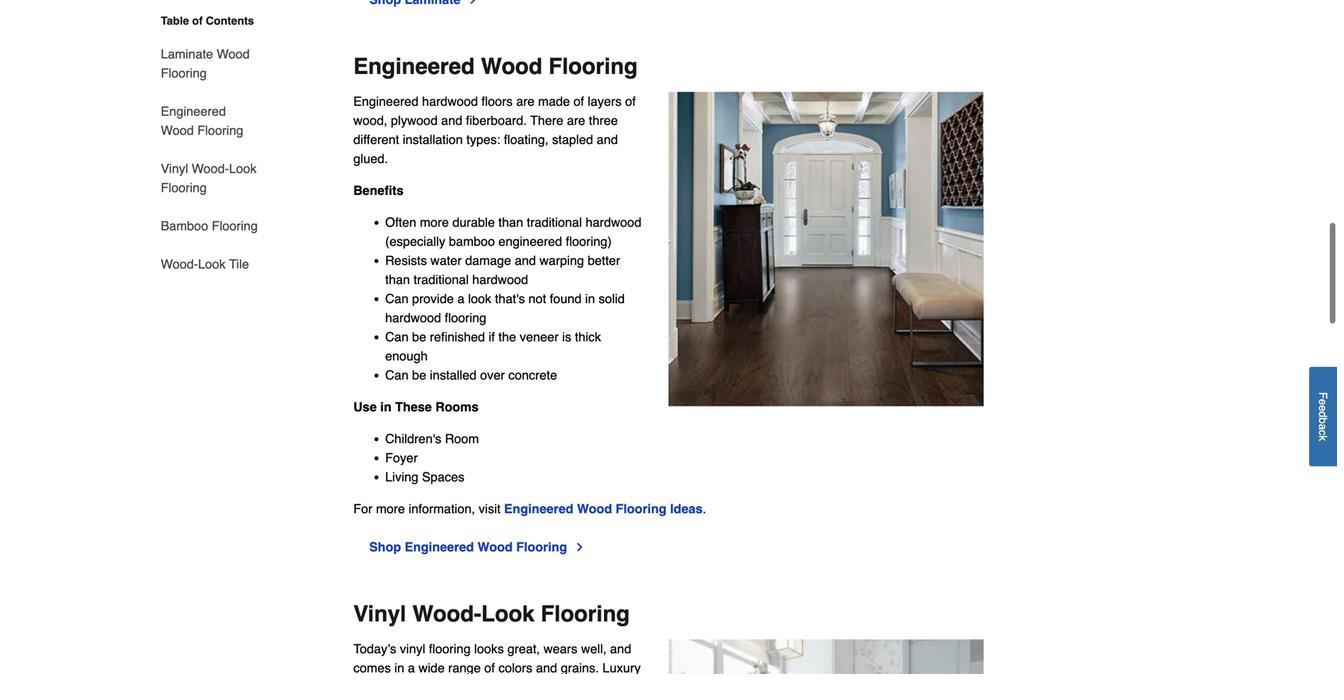 Task type: locate. For each thing, give the bounding box(es) containing it.
(especially
[[385, 234, 446, 249]]

engineered inside engineered wood flooring
[[161, 104, 226, 119]]

can up enough in the left of the page
[[385, 330, 409, 345]]

2 horizontal spatial in
[[586, 292, 595, 306]]

1 vertical spatial traditional
[[414, 272, 469, 287]]

plywood
[[391, 113, 438, 128]]

three
[[589, 113, 618, 128]]

laminate wood flooring link
[[161, 35, 261, 92]]

1 vertical spatial chevron right image
[[574, 541, 587, 554]]

and right well,
[[610, 642, 632, 657]]

in left solid
[[586, 292, 595, 306]]

1 vertical spatial are
[[567, 113, 586, 128]]

a
[[458, 292, 465, 306], [1318, 424, 1330, 430], [408, 661, 415, 675]]

engineered
[[354, 54, 475, 79], [354, 94, 419, 109], [161, 104, 226, 119], [504, 502, 574, 517], [405, 540, 474, 555]]

flooring inside often more durable than traditional hardwood (especially bamboo engineered flooring) resists water damage and warping better than traditional hardwood can provide a look that's not found in solid hardwood flooring can be refinished if the veneer is thick enough can be installed over concrete
[[445, 311, 487, 325]]

1 horizontal spatial chevron right image
[[574, 541, 587, 554]]

can
[[385, 292, 409, 306], [385, 330, 409, 345], [385, 368, 409, 383]]

bamboo
[[161, 219, 208, 233]]

engineered wood flooring
[[354, 54, 638, 79], [161, 104, 244, 138]]

flooring
[[445, 311, 487, 325], [429, 642, 471, 657]]

is
[[563, 330, 572, 345]]

1 horizontal spatial a
[[458, 292, 465, 306]]

0 horizontal spatial traditional
[[414, 272, 469, 287]]

2 vertical spatial a
[[408, 661, 415, 675]]

0 horizontal spatial vinyl
[[161, 161, 188, 176]]

2 can from the top
[[385, 330, 409, 345]]

1 vertical spatial in
[[381, 400, 392, 415]]

wood- inside wood-look tile link
[[161, 257, 198, 272]]

2 vertical spatial wood-
[[413, 602, 482, 627]]

0 horizontal spatial vinyl wood-look flooring
[[161, 161, 257, 195]]

engineered wood flooring up floors
[[354, 54, 638, 79]]

e up b
[[1318, 406, 1330, 412]]

0 vertical spatial in
[[586, 292, 595, 306]]

0 horizontal spatial are
[[517, 94, 535, 109]]

wood-look tile link
[[161, 245, 249, 274]]

1 vertical spatial be
[[412, 368, 427, 383]]

more for often
[[420, 215, 449, 230]]

flooring up range
[[429, 642, 471, 657]]

0 horizontal spatial look
[[198, 257, 226, 272]]

in inside today's vinyl flooring looks great, wears well, and comes in a wide range of colors and grains. luxur
[[395, 661, 405, 675]]

over
[[480, 368, 505, 383]]

wood
[[217, 47, 250, 61], [481, 54, 543, 79], [161, 123, 194, 138], [577, 502, 613, 517], [478, 540, 513, 555]]

look up great,
[[482, 602, 535, 627]]

engineered down information,
[[405, 540, 474, 555]]

of right layers
[[626, 94, 636, 109]]

more inside often more durable than traditional hardwood (especially bamboo engineered flooring) resists water damage and warping better than traditional hardwood can provide a look that's not found in solid hardwood flooring can be refinished if the veneer is thick enough can be installed over concrete
[[420, 215, 449, 230]]

1 vertical spatial wood-
[[161, 257, 198, 272]]

0 vertical spatial than
[[499, 215, 524, 230]]

1 vertical spatial flooring
[[429, 642, 471, 657]]

wood inside laminate wood flooring
[[217, 47, 250, 61]]

if
[[489, 330, 495, 345]]

0 vertical spatial wood-
[[192, 161, 229, 176]]

hardwood up the flooring) in the top of the page
[[586, 215, 642, 230]]

can down enough in the left of the page
[[385, 368, 409, 383]]

b
[[1318, 418, 1330, 424]]

1 horizontal spatial more
[[420, 215, 449, 230]]

often more durable than traditional hardwood (especially bamboo engineered flooring) resists water damage and warping better than traditional hardwood can provide a look that's not found in solid hardwood flooring can be refinished if the veneer is thick enough can be installed over concrete
[[385, 215, 642, 383]]

flooring up tile
[[212, 219, 258, 233]]

engineered up wood,
[[354, 94, 419, 109]]

visit
[[479, 502, 501, 517]]

vinyl wood-look flooring
[[161, 161, 257, 195], [354, 602, 630, 627]]

bamboo flooring
[[161, 219, 258, 233]]

than down the resists
[[385, 272, 410, 287]]

f e e d b a c k button
[[1310, 367, 1338, 467]]

d
[[1318, 412, 1330, 418]]

f e e d b a c k
[[1318, 393, 1330, 442]]

flooring up vinyl wood-look flooring link
[[197, 123, 244, 138]]

1 can from the top
[[385, 292, 409, 306]]

shop engineered wood flooring
[[370, 540, 568, 555]]

in down vinyl
[[395, 661, 405, 675]]

a blue and white entryway with a white front door and dark brown engineered hardwood floors. image
[[669, 92, 984, 407]]

are right floors
[[517, 94, 535, 109]]

damage
[[465, 253, 512, 268]]

flooring up bamboo
[[161, 180, 207, 195]]

0 vertical spatial chevron right image
[[467, 0, 480, 6]]

flooring
[[549, 54, 638, 79], [161, 66, 207, 80], [197, 123, 244, 138], [161, 180, 207, 195], [212, 219, 258, 233], [616, 502, 667, 517], [517, 540, 568, 555], [541, 602, 630, 627]]

a inside often more durable than traditional hardwood (especially bamboo engineered flooring) resists water damage and warping better than traditional hardwood can provide a look that's not found in solid hardwood flooring can be refinished if the veneer is thick enough can be installed over concrete
[[458, 292, 465, 306]]

wood- up vinyl
[[413, 602, 482, 627]]

0 vertical spatial traditional
[[527, 215, 582, 230]]

look
[[229, 161, 257, 176], [198, 257, 226, 272], [482, 602, 535, 627]]

of inside today's vinyl flooring looks great, wears well, and comes in a wide range of colors and grains. luxur
[[485, 661, 495, 675]]

today's vinyl flooring looks great, wears well, and comes in a wide range of colors and grains. luxur
[[354, 642, 641, 675]]

traditional up engineered
[[527, 215, 582, 230]]

and down the wears
[[536, 661, 558, 675]]

hardwood up plywood
[[422, 94, 478, 109]]

be up enough in the left of the page
[[412, 330, 427, 345]]

wide
[[419, 661, 445, 675]]

2 e from the top
[[1318, 406, 1330, 412]]

0 vertical spatial look
[[229, 161, 257, 176]]

and
[[441, 113, 463, 128], [597, 132, 618, 147], [515, 253, 536, 268], [610, 642, 632, 657], [536, 661, 558, 675]]

flooring up well,
[[541, 602, 630, 627]]

0 horizontal spatial in
[[381, 400, 392, 415]]

look left tile
[[198, 257, 226, 272]]

table
[[161, 14, 189, 27]]

a left the look
[[458, 292, 465, 306]]

0 horizontal spatial chevron right image
[[467, 0, 480, 6]]

in right use at the bottom of page
[[381, 400, 392, 415]]

0 horizontal spatial engineered wood flooring
[[161, 104, 244, 138]]

1 horizontal spatial in
[[395, 661, 405, 675]]

of right table
[[192, 14, 203, 27]]

engineered
[[499, 234, 563, 249]]

and down engineered
[[515, 253, 536, 268]]

0 vertical spatial vinyl
[[161, 161, 188, 176]]

1 horizontal spatial look
[[229, 161, 257, 176]]

0 horizontal spatial a
[[408, 661, 415, 675]]

0 vertical spatial be
[[412, 330, 427, 345]]

a down vinyl
[[408, 661, 415, 675]]

0 vertical spatial more
[[420, 215, 449, 230]]

can left provide
[[385, 292, 409, 306]]

of down looks
[[485, 661, 495, 675]]

wood- down bamboo
[[161, 257, 198, 272]]

traditional down water
[[414, 272, 469, 287]]

1 horizontal spatial traditional
[[527, 215, 582, 230]]

1 vertical spatial than
[[385, 272, 410, 287]]

glued.
[[354, 151, 388, 166]]

vinyl wood-look flooring link
[[161, 150, 261, 207]]

1 vertical spatial can
[[385, 330, 409, 345]]

look down engineered wood flooring "link"
[[229, 161, 257, 176]]

engineered down laminate wood flooring
[[161, 104, 226, 119]]

and inside often more durable than traditional hardwood (especially bamboo engineered flooring) resists water damage and warping better than traditional hardwood can provide a look that's not found in solid hardwood flooring can be refinished if the veneer is thick enough can be installed over concrete
[[515, 253, 536, 268]]

there
[[531, 113, 564, 128]]

looks
[[475, 642, 504, 657]]

3 can from the top
[[385, 368, 409, 383]]

vinyl up today's
[[354, 602, 407, 627]]

engineered up plywood
[[354, 54, 475, 79]]

2 horizontal spatial look
[[482, 602, 535, 627]]

be down enough in the left of the page
[[412, 368, 427, 383]]

bamboo
[[449, 234, 495, 249]]

vinyl up bamboo
[[161, 161, 188, 176]]

are up stapled
[[567, 113, 586, 128]]

1 vertical spatial engineered wood flooring
[[161, 104, 244, 138]]

1 horizontal spatial vinyl
[[354, 602, 407, 627]]

hardwood down provide
[[385, 311, 441, 325]]

0 vertical spatial a
[[458, 292, 465, 306]]

than up engineered
[[499, 215, 524, 230]]

spaces
[[422, 470, 465, 485]]

wood inside engineered wood flooring
[[161, 123, 194, 138]]

a up k
[[1318, 424, 1330, 430]]

and up installation at the left of page
[[441, 113, 463, 128]]

0 vertical spatial can
[[385, 292, 409, 306]]

vinyl
[[161, 161, 188, 176], [354, 602, 407, 627]]

traditional
[[527, 215, 582, 230], [414, 272, 469, 287]]

0 vertical spatial engineered wood flooring
[[354, 54, 638, 79]]

flooring up refinished
[[445, 311, 487, 325]]

1 vertical spatial vinyl wood-look flooring
[[354, 602, 630, 627]]

thick
[[575, 330, 602, 345]]

vinyl
[[400, 642, 426, 657]]

resists
[[385, 253, 427, 268]]

wood,
[[354, 113, 388, 128]]

more up (especially
[[420, 215, 449, 230]]

2 vertical spatial in
[[395, 661, 405, 675]]

types:
[[467, 132, 501, 147]]

2 vertical spatial can
[[385, 368, 409, 383]]

2 horizontal spatial a
[[1318, 424, 1330, 430]]

are
[[517, 94, 535, 109], [567, 113, 586, 128]]

flooring down laminate
[[161, 66, 207, 80]]

0 vertical spatial vinyl wood-look flooring
[[161, 161, 257, 195]]

more right for
[[376, 502, 405, 517]]

vinyl wood-look flooring up looks
[[354, 602, 630, 627]]

refinished
[[430, 330, 485, 345]]

1 vertical spatial more
[[376, 502, 405, 517]]

1 horizontal spatial are
[[567, 113, 586, 128]]

1 vertical spatial look
[[198, 257, 226, 272]]

chevron right image
[[467, 0, 480, 6], [574, 541, 587, 554]]

e up the d at the bottom right
[[1318, 399, 1330, 406]]

often
[[385, 215, 417, 230]]

contents
[[206, 14, 254, 27]]

vinyl inside vinyl wood-look flooring
[[161, 161, 188, 176]]

vinyl wood-look flooring up bamboo flooring
[[161, 161, 257, 195]]

2 vertical spatial look
[[482, 602, 535, 627]]

0 horizontal spatial more
[[376, 502, 405, 517]]

2 be from the top
[[412, 368, 427, 383]]

1 horizontal spatial engineered wood flooring
[[354, 54, 638, 79]]

engineered wood flooring down laminate wood flooring
[[161, 104, 244, 138]]

0 vertical spatial flooring
[[445, 311, 487, 325]]

1 e from the top
[[1318, 399, 1330, 406]]

0 vertical spatial are
[[517, 94, 535, 109]]

ideas
[[671, 502, 703, 517]]

wood- down engineered wood flooring "link"
[[192, 161, 229, 176]]

be
[[412, 330, 427, 345], [412, 368, 427, 383]]

1 vertical spatial a
[[1318, 424, 1330, 430]]

1 vertical spatial vinyl
[[354, 602, 407, 627]]

than
[[499, 215, 524, 230], [385, 272, 410, 287]]

living
[[385, 470, 419, 485]]

in
[[586, 292, 595, 306], [381, 400, 392, 415], [395, 661, 405, 675]]



Task type: describe. For each thing, give the bounding box(es) containing it.
information,
[[409, 502, 475, 517]]

shop
[[370, 540, 401, 555]]

laminate
[[161, 47, 213, 61]]

table of contents
[[161, 14, 254, 27]]

use in these rooms
[[354, 400, 479, 415]]

for more information, visit engineered wood flooring ideas .
[[354, 502, 707, 517]]

tile
[[229, 257, 249, 272]]

the
[[499, 330, 517, 345]]

well,
[[581, 642, 607, 657]]

room
[[445, 432, 479, 447]]

chevron right image inside shop engineered wood flooring link
[[574, 541, 587, 554]]

engineered hardwood floors are made of layers of wood, plywood and fiberboard. there are three different installation types: floating, stapled and glued.
[[354, 94, 636, 166]]

benefits
[[354, 183, 404, 198]]

engineered wood flooring link
[[161, 92, 261, 150]]

different
[[354, 132, 399, 147]]

water
[[431, 253, 462, 268]]

flooring up layers
[[549, 54, 638, 79]]

great,
[[508, 642, 540, 657]]

not
[[529, 292, 547, 306]]

look
[[468, 292, 492, 306]]

wears
[[544, 642, 578, 657]]

layers
[[588, 94, 622, 109]]

enough
[[385, 349, 428, 364]]

stapled
[[552, 132, 594, 147]]

1 be from the top
[[412, 330, 427, 345]]

in inside often more durable than traditional hardwood (especially bamboo engineered flooring) resists water damage and warping better than traditional hardwood can provide a look that's not found in solid hardwood flooring can be refinished if the veneer is thick enough can be installed over concrete
[[586, 292, 595, 306]]

today's
[[354, 642, 397, 657]]

comes
[[354, 661, 391, 675]]

children's room foyer living spaces
[[385, 432, 479, 485]]

hardwood up that's
[[473, 272, 529, 287]]

1 horizontal spatial vinyl wood-look flooring
[[354, 602, 630, 627]]

flooring inside "link"
[[197, 123, 244, 138]]

hardwood inside engineered hardwood floors are made of layers of wood, plywood and fiberboard. there are three different installation types: floating, stapled and glued.
[[422, 94, 478, 109]]

a laundry room with white cabinets, a blue pocket door and brown gray vinyl plank floors. image
[[669, 640, 984, 675]]

flooring inside laminate wood flooring
[[161, 66, 207, 80]]

k
[[1318, 436, 1330, 442]]

laminate wood flooring
[[161, 47, 250, 80]]

range
[[449, 661, 481, 675]]

engineered wood flooring inside "link"
[[161, 104, 244, 138]]

that's
[[495, 292, 525, 306]]

for
[[354, 502, 373, 517]]

rooms
[[436, 400, 479, 415]]

colors
[[499, 661, 533, 675]]

floors
[[482, 94, 513, 109]]

engineered wood flooring ideas link
[[504, 502, 703, 517]]

grains.
[[561, 661, 599, 675]]

of right made
[[574, 94, 585, 109]]

f
[[1318, 393, 1330, 399]]

.
[[703, 502, 707, 517]]

installation
[[403, 132, 463, 147]]

children's
[[385, 432, 442, 447]]

vinyl wood-look flooring inside table of contents element
[[161, 161, 257, 195]]

durable
[[453, 215, 495, 230]]

made
[[539, 94, 570, 109]]

1 horizontal spatial than
[[499, 215, 524, 230]]

floating,
[[504, 132, 549, 147]]

table of contents element
[[142, 13, 261, 274]]

engineered inside engineered hardwood floors are made of layers of wood, plywood and fiberboard. there are three different installation types: floating, stapled and glued.
[[354, 94, 419, 109]]

wood- inside vinyl wood-look flooring link
[[192, 161, 229, 176]]

wood-look tile
[[161, 257, 249, 272]]

c
[[1318, 430, 1330, 436]]

these
[[395, 400, 432, 415]]

engineered right visit
[[504, 502, 574, 517]]

use
[[354, 400, 377, 415]]

a inside today's vinyl flooring looks great, wears well, and comes in a wide range of colors and grains. luxur
[[408, 661, 415, 675]]

warping
[[540, 253, 585, 268]]

flooring left ideas
[[616, 502, 667, 517]]

of inside table of contents element
[[192, 14, 203, 27]]

0 horizontal spatial than
[[385, 272, 410, 287]]

concrete
[[509, 368, 558, 383]]

better
[[588, 253, 621, 268]]

flooring inside today's vinyl flooring looks great, wears well, and comes in a wide range of colors and grains. luxur
[[429, 642, 471, 657]]

flooring down for more information, visit engineered wood flooring ideas .
[[517, 540, 568, 555]]

more for for
[[376, 502, 405, 517]]

and down "three"
[[597, 132, 618, 147]]

provide
[[412, 292, 454, 306]]

solid
[[599, 292, 625, 306]]

foyer
[[385, 451, 418, 466]]

veneer
[[520, 330, 559, 345]]

installed
[[430, 368, 477, 383]]

flooring)
[[566, 234, 612, 249]]

shop engineered wood flooring link
[[370, 538, 587, 557]]

found
[[550, 292, 582, 306]]

a inside button
[[1318, 424, 1330, 430]]

fiberboard.
[[466, 113, 527, 128]]

bamboo flooring link
[[161, 207, 258, 245]]



Task type: vqa. For each thing, say whether or not it's contained in the screenshot.
Checkout inside the OPTION GROUP
no



